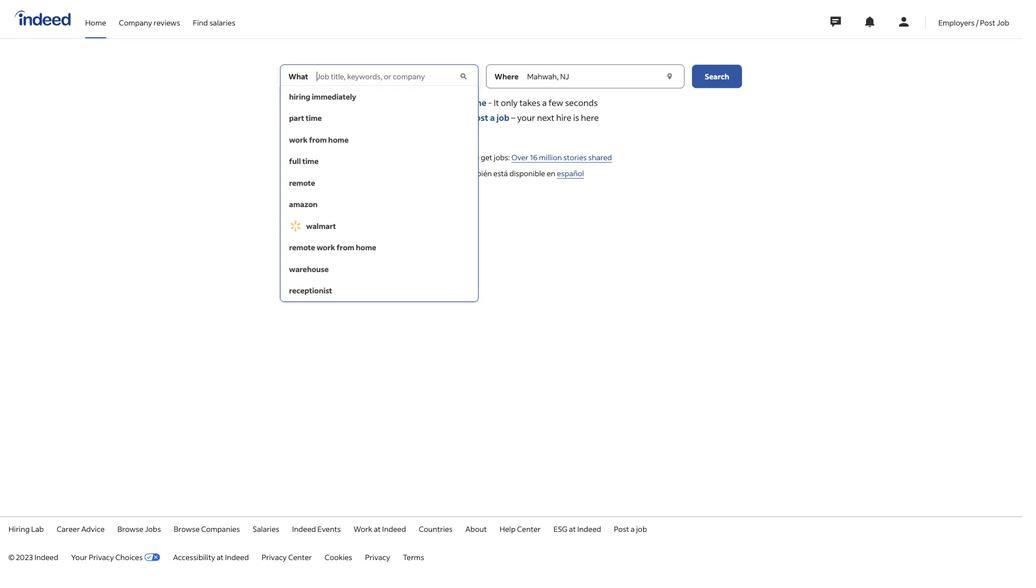 Task type: locate. For each thing, give the bounding box(es) containing it.
indeed down helps
[[438, 169, 462, 178]]

también
[[464, 169, 492, 178]]

next
[[537, 112, 555, 123]]

0 horizontal spatial at
[[217, 552, 224, 562]]

1 vertical spatial work
[[317, 243, 335, 252]]

0 vertical spatial job
[[497, 112, 510, 123]]

time for full time
[[303, 156, 319, 166]]

where
[[495, 72, 519, 81]]

remote up the amazon
[[289, 178, 315, 187]]

lab
[[31, 524, 44, 534]]

1 horizontal spatial home
[[356, 243, 376, 252]]

home
[[328, 135, 349, 144], [356, 243, 376, 252]]

jobs:
[[494, 153, 510, 162]]

hiring
[[9, 524, 30, 534]]

main content
[[0, 64, 1023, 302]]

disponible
[[510, 169, 546, 178]]

million
[[539, 153, 562, 162]]

-
[[489, 97, 492, 108]]

center
[[517, 524, 541, 534], [288, 552, 312, 562]]

1 clear element from the left
[[458, 71, 470, 82]]

privacy down the work at indeed
[[365, 552, 390, 562]]

1 vertical spatial center
[[288, 552, 312, 562]]

clear image
[[665, 71, 675, 82]]

choices
[[115, 552, 143, 562]]

your up employers:
[[436, 97, 455, 108]]

1 horizontal spatial browse
[[174, 524, 200, 534]]

2 vertical spatial post
[[614, 524, 630, 534]]

hiring immediately
[[289, 92, 357, 101]]

salaries link
[[253, 524, 279, 534]]

at right work
[[374, 524, 381, 534]]

find salaries link
[[193, 0, 235, 36]]

0 vertical spatial center
[[517, 524, 541, 534]]

0 horizontal spatial post
[[416, 97, 434, 108]]

terms link
[[403, 552, 424, 562]]

español
[[557, 169, 584, 178]]

0 horizontal spatial browse
[[117, 524, 143, 534]]

1 remote from the top
[[289, 178, 315, 187]]

your privacy choices link
[[71, 552, 160, 562]]

0 horizontal spatial home
[[328, 135, 349, 144]]

remote down walmart company results "icon"
[[289, 243, 315, 252]]

about link
[[466, 524, 487, 534]]

1 horizontal spatial from
[[337, 243, 355, 252]]

work at indeed
[[354, 524, 406, 534]]

1 horizontal spatial clear element
[[665, 71, 675, 82]]

job
[[497, 112, 510, 123], [637, 524, 647, 534]]

1 horizontal spatial center
[[517, 524, 541, 534]]

at right the accessibility
[[217, 552, 224, 562]]

post up employers:
[[416, 97, 434, 108]]

en
[[547, 169, 556, 178]]

section
[[0, 147, 1023, 184]]

warehouse
[[289, 264, 329, 274]]

account image
[[898, 15, 911, 28]]

is
[[573, 112, 580, 123]]

section containing indeed helps people get jobs:
[[0, 147, 1023, 184]]

career advice
[[57, 524, 105, 534]]

time right part
[[306, 113, 322, 123]]

cookies
[[325, 552, 352, 562]]

indeed
[[410, 153, 434, 162], [438, 169, 462, 178], [292, 524, 316, 534], [382, 524, 406, 534], [578, 524, 602, 534], [34, 552, 58, 562], [225, 552, 249, 562]]

at for accessibility
[[217, 552, 224, 562]]

remote
[[289, 178, 315, 187], [289, 243, 315, 252]]

a
[[543, 97, 547, 108], [490, 112, 495, 123], [631, 524, 635, 534]]

privacy center
[[262, 552, 312, 562]]

post right esg at indeed
[[614, 524, 630, 534]]

1 horizontal spatial privacy
[[262, 552, 287, 562]]

2 vertical spatial a
[[631, 524, 635, 534]]

countries link
[[419, 524, 453, 534]]

indeed right 2023
[[34, 552, 58, 562]]

search button
[[692, 65, 743, 88]]

post inside main content
[[416, 97, 434, 108]]

indeed right esg
[[578, 524, 602, 534]]

1 vertical spatial a
[[490, 112, 495, 123]]

center right 'help'
[[517, 524, 541, 534]]

shared
[[589, 153, 612, 162]]

privacy for privacy link
[[365, 552, 390, 562]]

1 privacy from the left
[[89, 552, 114, 562]]

work from home
[[289, 135, 349, 144]]

receptionist
[[289, 286, 332, 295]]

countries
[[419, 524, 453, 534]]

part time
[[289, 113, 322, 123]]

clear element left search button
[[665, 71, 675, 82]]

2 horizontal spatial at
[[569, 524, 576, 534]]

jobs
[[145, 524, 161, 534]]

2 horizontal spatial privacy
[[365, 552, 390, 562]]

post
[[981, 18, 996, 27], [416, 97, 434, 108], [614, 524, 630, 534]]

1 horizontal spatial post
[[614, 524, 630, 534]]

your down takes
[[517, 112, 536, 123]]

0 vertical spatial work
[[289, 135, 308, 144]]

post right /
[[981, 18, 996, 27]]

post a job link
[[614, 524, 647, 534]]

helps
[[436, 153, 454, 162]]

0 horizontal spatial your
[[436, 97, 455, 108]]

1 horizontal spatial work
[[317, 243, 335, 252]]

1 vertical spatial your
[[517, 112, 536, 123]]

at
[[374, 524, 381, 534], [569, 524, 576, 534], [217, 552, 224, 562]]

hiring lab
[[9, 524, 44, 534]]

time right full
[[303, 156, 319, 166]]

3 privacy from the left
[[365, 552, 390, 562]]

help center
[[500, 524, 541, 534]]

1 horizontal spatial at
[[374, 524, 381, 534]]

2 browse from the left
[[174, 524, 200, 534]]

clear element
[[458, 71, 470, 82], [665, 71, 675, 82]]

at for esg
[[569, 524, 576, 534]]

at right esg
[[569, 524, 576, 534]]

remote for remote work from home
[[289, 243, 315, 252]]

0 horizontal spatial from
[[309, 135, 327, 144]]

work down walmart on the left top of the page
[[317, 243, 335, 252]]

browse jobs
[[117, 524, 161, 534]]

privacy down salaries
[[262, 552, 287, 562]]

find
[[193, 18, 208, 27]]

None search field
[[280, 64, 743, 302]]

0 vertical spatial remote
[[289, 178, 315, 187]]

get
[[481, 153, 493, 162]]

1 horizontal spatial job
[[637, 524, 647, 534]]

2 remote from the top
[[289, 243, 315, 252]]

1 horizontal spatial your
[[517, 112, 536, 123]]

1 vertical spatial post
[[416, 97, 434, 108]]

0 vertical spatial time
[[306, 113, 322, 123]]

browse up the accessibility
[[174, 524, 200, 534]]

only
[[501, 97, 518, 108]]

suggestions list box
[[280, 86, 479, 302]]

1 vertical spatial time
[[303, 156, 319, 166]]

0 horizontal spatial privacy
[[89, 552, 114, 562]]

work
[[354, 524, 373, 534]]

companies
[[201, 524, 240, 534]]

0 vertical spatial a
[[543, 97, 547, 108]]

company reviews
[[119, 18, 180, 27]]

post your resume - it only takes a few seconds
[[416, 97, 598, 108]]

hire
[[556, 112, 572, 123]]

center down the indeed events link
[[288, 552, 312, 562]]

indeed events
[[292, 524, 341, 534]]

home
[[85, 18, 106, 27]]

center for help center
[[517, 524, 541, 534]]

0 horizontal spatial clear element
[[458, 71, 470, 82]]

privacy right your
[[89, 552, 114, 562]]

career
[[57, 524, 80, 534]]

0 horizontal spatial center
[[288, 552, 312, 562]]

2 clear element from the left
[[665, 71, 675, 82]]

/
[[977, 18, 979, 27]]

2 horizontal spatial post
[[981, 18, 996, 27]]

amazon
[[289, 199, 318, 209]]

help
[[500, 524, 516, 534]]

está
[[494, 169, 508, 178]]

none search field containing what
[[280, 64, 743, 302]]

clear element for what
[[458, 71, 470, 82]]

privacy
[[89, 552, 114, 562], [262, 552, 287, 562], [365, 552, 390, 562]]

0 horizontal spatial a
[[490, 112, 495, 123]]

accessibility at indeed
[[173, 552, 249, 562]]

browse left jobs
[[117, 524, 143, 534]]

0 horizontal spatial work
[[289, 135, 308, 144]]

2 horizontal spatial a
[[631, 524, 635, 534]]

it
[[494, 97, 499, 108]]

clear element up resume
[[458, 71, 470, 82]]

salaries
[[253, 524, 279, 534]]

walmart
[[306, 221, 336, 231]]

2 privacy from the left
[[262, 552, 287, 562]]

browse
[[117, 524, 143, 534], [174, 524, 200, 534]]

work down part
[[289, 135, 308, 144]]

employers
[[939, 18, 975, 27]]

employers: post a job link
[[423, 112, 510, 123]]

1 browse from the left
[[117, 524, 143, 534]]

about
[[466, 524, 487, 534]]

1 vertical spatial remote
[[289, 243, 315, 252]]



Task type: describe. For each thing, give the bounding box(es) containing it.
resume
[[456, 97, 487, 108]]

privacy link
[[365, 552, 390, 562]]

privacy for privacy center
[[262, 552, 287, 562]]

stories
[[564, 153, 587, 162]]

© 2023 indeed
[[9, 552, 58, 562]]

indeed left helps
[[410, 153, 434, 162]]

post for post a job
[[614, 524, 630, 534]]

hiring
[[289, 92, 311, 101]]

1 vertical spatial job
[[637, 524, 647, 534]]

2023
[[16, 552, 33, 562]]

here
[[581, 112, 599, 123]]

center for privacy center
[[288, 552, 312, 562]]

your next hire is here
[[517, 112, 599, 123]]

clear element for where
[[665, 71, 675, 82]]

post for post your resume - it only takes a few seconds
[[416, 97, 434, 108]]

work at indeed link
[[354, 524, 406, 534]]

full time
[[289, 156, 319, 166]]

0 vertical spatial home
[[328, 135, 349, 144]]

messages unread count 0 image
[[829, 11, 843, 32]]

at for work
[[374, 524, 381, 534]]

post a job
[[614, 524, 647, 534]]

indeed events link
[[292, 524, 341, 534]]

esg
[[554, 524, 568, 534]]

indeed down companies in the bottom of the page
[[225, 552, 249, 562]]

indeed helps people get jobs: over 16 million stories shared
[[410, 153, 612, 162]]

your
[[71, 552, 87, 562]]

1 vertical spatial home
[[356, 243, 376, 252]]

company
[[119, 18, 152, 27]]

browse companies
[[174, 524, 240, 534]]

main content containing post your resume
[[0, 64, 1023, 302]]

events
[[318, 524, 341, 534]]

accessibility at indeed link
[[173, 552, 249, 562]]

hiring lab link
[[9, 524, 44, 534]]

help center link
[[500, 524, 541, 534]]

time for part time
[[306, 113, 322, 123]]

what
[[289, 72, 308, 81]]

home link
[[85, 0, 106, 36]]

career advice link
[[57, 524, 105, 534]]

employers / post job
[[939, 18, 1010, 27]]

advice
[[81, 524, 105, 534]]

privacy center link
[[262, 552, 312, 562]]

browse companies link
[[174, 524, 240, 534]]

cookies link
[[325, 552, 352, 562]]

16
[[530, 153, 538, 162]]

notifications unread count 0 image
[[864, 15, 877, 28]]

accessibility
[[173, 552, 215, 562]]

post
[[470, 112, 489, 123]]

español link
[[557, 169, 584, 179]]

1 vertical spatial from
[[337, 243, 355, 252]]

immediately
[[312, 92, 357, 101]]

Where field
[[525, 65, 664, 88]]

your privacy choices
[[71, 552, 143, 562]]

part
[[289, 113, 304, 123]]

takes
[[520, 97, 541, 108]]

browse for browse jobs
[[117, 524, 143, 534]]

company reviews link
[[119, 0, 180, 36]]

find salaries
[[193, 18, 235, 27]]

0 vertical spatial your
[[436, 97, 455, 108]]

people
[[456, 153, 480, 162]]

job
[[997, 18, 1010, 27]]

esg at indeed link
[[554, 524, 602, 534]]

over 16 million stories shared link
[[512, 153, 612, 163]]

employers / post job link
[[939, 0, 1010, 36]]

walmart company results image
[[289, 220, 302, 232]]

remote for remote
[[289, 178, 315, 187]]

0 horizontal spatial job
[[497, 112, 510, 123]]

0 vertical spatial post
[[981, 18, 996, 27]]

browse jobs link
[[117, 524, 161, 534]]

remote work from home
[[289, 243, 376, 252]]

browse for browse companies
[[174, 524, 200, 534]]

search
[[705, 72, 730, 81]]

reviews
[[154, 18, 180, 27]]

terms
[[403, 552, 424, 562]]

indeed right work
[[382, 524, 406, 534]]

full
[[289, 156, 301, 166]]

indeed left events
[[292, 524, 316, 534]]

1 horizontal spatial a
[[543, 97, 547, 108]]

What field
[[315, 65, 458, 88]]

salaries
[[210, 18, 235, 27]]

esg at indeed
[[554, 524, 602, 534]]

0 vertical spatial from
[[309, 135, 327, 144]]

–
[[510, 112, 517, 123]]

employers:
[[423, 112, 469, 123]]

over
[[512, 153, 529, 162]]

seconds
[[565, 97, 598, 108]]

clear image
[[458, 71, 470, 82]]

employers: post a job
[[423, 112, 510, 123]]

indeed también está disponible en español
[[438, 169, 584, 178]]



Task type: vqa. For each thing, say whether or not it's contained in the screenshot.
Find salaries link
yes



